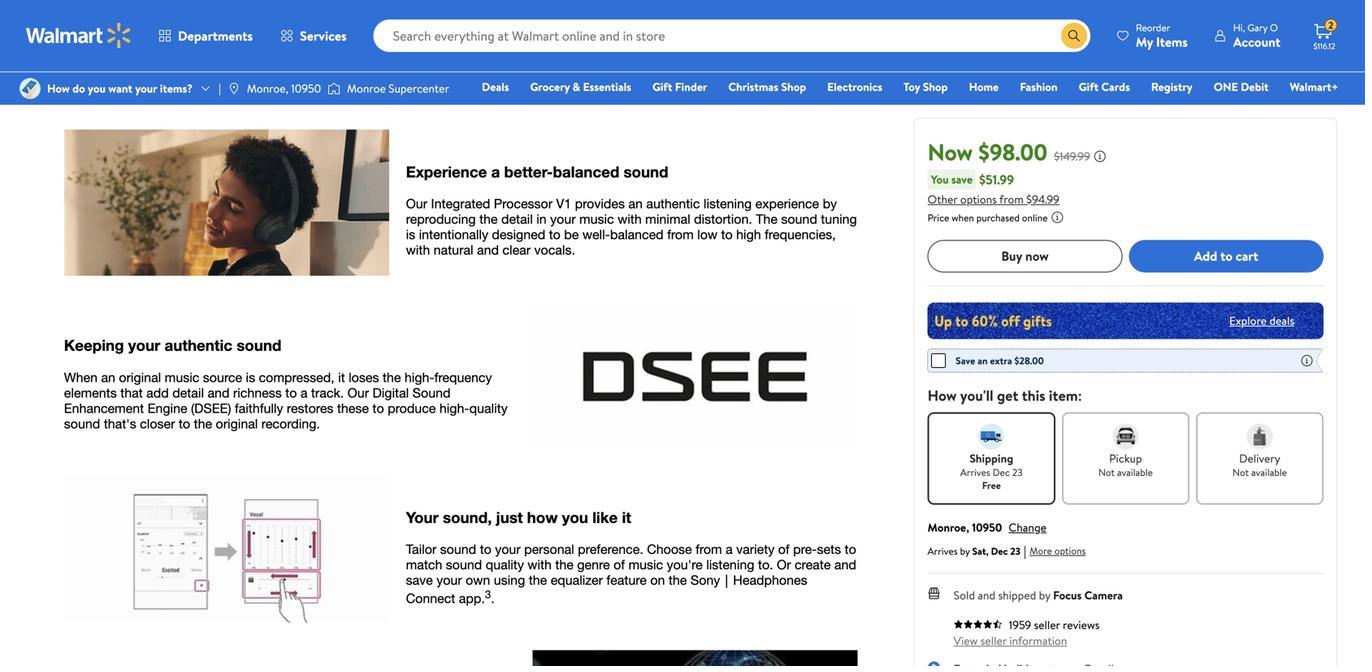 Task type: locate. For each thing, give the bounding box(es) containing it.
legal information image
[[1051, 211, 1064, 224]]

10950 down services popup button
[[291, 80, 321, 96]]

1 horizontal spatial by
[[1039, 587, 1051, 603]]

save
[[956, 354, 976, 368]]

1 gift from the left
[[653, 79, 673, 95]]

not down intent image for delivery
[[1233, 466, 1249, 479]]

you'll
[[961, 385, 994, 406]]

gift cards link
[[1072, 78, 1138, 96]]

0 vertical spatial 10950
[[291, 80, 321, 96]]

shipped
[[999, 587, 1037, 603]]

intent image for pickup image
[[1113, 424, 1139, 450]]

grocery & essentials link
[[523, 78, 639, 96]]

add
[[1194, 247, 1218, 265]]

 image
[[227, 82, 240, 95]]

0 vertical spatial |
[[219, 80, 221, 96]]

1 vertical spatial arrives
[[928, 544, 958, 558]]

available down intent image for pickup
[[1117, 466, 1153, 479]]

0 horizontal spatial |
[[219, 80, 221, 96]]

how left do
[[47, 80, 70, 96]]

10950
[[291, 80, 321, 96], [972, 520, 1002, 535]]

options inside you save $51.99 other options from $94.99
[[961, 191, 997, 207]]

home
[[969, 79, 999, 95]]

save an extra $28.00
[[956, 354, 1044, 368]]

arrives left sat,
[[928, 544, 958, 558]]

0 vertical spatial options
[[961, 191, 997, 207]]

Walmart Site-Wide search field
[[374, 20, 1091, 52]]

0 horizontal spatial shop
[[781, 79, 806, 95]]

2 shop from the left
[[923, 79, 948, 95]]

shop right christmas
[[781, 79, 806, 95]]

1 vertical spatial how
[[928, 385, 957, 406]]

1 horizontal spatial arrives
[[961, 466, 991, 479]]

seller for view
[[981, 633, 1007, 649]]

seller right 1959
[[1034, 617, 1060, 633]]

 image for how do you want your items?
[[20, 78, 41, 99]]

1 horizontal spatial 10950
[[972, 520, 1002, 535]]

options right more
[[1055, 544, 1086, 558]]

gift
[[653, 79, 673, 95], [1079, 79, 1099, 95]]

debit
[[1241, 79, 1269, 95]]

focus
[[1053, 587, 1082, 603]]

deals
[[1270, 313, 1295, 329]]

23 left more
[[1010, 544, 1021, 558]]

1 horizontal spatial seller
[[1034, 617, 1060, 633]]

how for how you'll get this item:
[[928, 385, 957, 406]]

 image left do
[[20, 78, 41, 99]]

0 vertical spatial by
[[960, 544, 970, 558]]

1 horizontal spatial available
[[1252, 466, 1287, 479]]

not inside pickup not available
[[1099, 466, 1115, 479]]

0 vertical spatial arrives
[[961, 466, 991, 479]]

1 horizontal spatial |
[[1024, 542, 1027, 560]]

0 horizontal spatial by
[[960, 544, 970, 558]]

0 horizontal spatial gift
[[653, 79, 673, 95]]

1 shop from the left
[[781, 79, 806, 95]]

gift left cards
[[1079, 79, 1099, 95]]

available for delivery
[[1252, 466, 1287, 479]]

gift left finder
[[653, 79, 673, 95]]

0 horizontal spatial arrives
[[928, 544, 958, 558]]

1 horizontal spatial  image
[[328, 80, 341, 97]]

1 vertical spatial monroe,
[[928, 520, 970, 535]]

1 vertical spatial options
[[1055, 544, 1086, 558]]

options up price when purchased online
[[961, 191, 997, 207]]

1 available from the left
[[1117, 466, 1153, 479]]

toy shop link
[[897, 78, 955, 96]]

2 available from the left
[[1252, 466, 1287, 479]]

by left focus
[[1039, 587, 1051, 603]]

1 vertical spatial by
[[1039, 587, 1051, 603]]

not inside delivery not available
[[1233, 466, 1249, 479]]

not for pickup
[[1099, 466, 1115, 479]]

buy now button
[[928, 240, 1123, 272]]

monroe, up arrives by sat, dec 23 | more options
[[928, 520, 970, 535]]

10950 up sat,
[[972, 520, 1002, 535]]

view seller information link
[[954, 633, 1067, 649]]

23 inside shipping arrives dec 23 free
[[1013, 466, 1023, 479]]

0 horizontal spatial seller
[[981, 633, 1007, 649]]

1 vertical spatial 10950
[[972, 520, 1002, 535]]

 image
[[20, 78, 41, 99], [328, 80, 341, 97]]

0 horizontal spatial 10950
[[291, 80, 321, 96]]

1 horizontal spatial gift
[[1079, 79, 1099, 95]]

0 horizontal spatial not
[[1099, 466, 1115, 479]]

available
[[1117, 466, 1153, 479], [1252, 466, 1287, 479]]

1 horizontal spatial how
[[928, 385, 957, 406]]

0 vertical spatial dec
[[993, 466, 1010, 479]]

1 vertical spatial 23
[[1010, 544, 1021, 558]]

dec right sat,
[[991, 544, 1008, 558]]

purchased
[[977, 211, 1020, 225]]

1 horizontal spatial not
[[1233, 466, 1249, 479]]

Search search field
[[374, 20, 1091, 52]]

$116.12
[[1314, 41, 1336, 52]]

23
[[1013, 466, 1023, 479], [1010, 544, 1021, 558]]

shop inside 'link'
[[923, 79, 948, 95]]

0 vertical spatial 23
[[1013, 466, 1023, 479]]

supercenter
[[389, 80, 449, 96]]

from
[[1000, 191, 1024, 207]]

available down intent image for delivery
[[1252, 466, 1287, 479]]

change button
[[1009, 520, 1047, 535]]

explore
[[1230, 313, 1267, 329]]

registry
[[1152, 79, 1193, 95]]

0 vertical spatial how
[[47, 80, 70, 96]]

other
[[928, 191, 958, 207]]

reorder
[[1136, 21, 1171, 35]]

|
[[219, 80, 221, 96], [1024, 542, 1027, 560]]

you save $51.99 other options from $94.99
[[928, 170, 1060, 207]]

0 horizontal spatial  image
[[20, 78, 41, 99]]

1959 seller reviews
[[1009, 617, 1100, 633]]

deals
[[482, 79, 509, 95]]

dec down intent image for shipping
[[993, 466, 1010, 479]]

0 horizontal spatial available
[[1117, 466, 1153, 479]]

1 horizontal spatial monroe,
[[928, 520, 970, 535]]

fashion
[[1020, 79, 1058, 95]]

add to cart
[[1194, 247, 1259, 265]]

0 horizontal spatial options
[[961, 191, 997, 207]]

 image left monroe
[[328, 80, 341, 97]]

2
[[1329, 18, 1334, 32]]

2 gift from the left
[[1079, 79, 1099, 95]]

this
[[1022, 385, 1046, 406]]

arrives
[[961, 466, 991, 479], [928, 544, 958, 558]]

when
[[952, 211, 974, 225]]

extra
[[990, 354, 1012, 368]]

dec inside shipping arrives dec 23 free
[[993, 466, 1010, 479]]

not down intent image for pickup
[[1099, 466, 1115, 479]]

pickup
[[1110, 450, 1142, 466]]

intent image for shipping image
[[979, 424, 1005, 450]]

seller down 4.267 stars out of 5, based on 1959 seller reviews element
[[981, 633, 1007, 649]]

gift for gift finder
[[653, 79, 673, 95]]

monroe, down services popup button
[[247, 80, 288, 96]]

not
[[1099, 466, 1115, 479], [1233, 466, 1249, 479]]

change
[[1009, 520, 1047, 535]]

1 horizontal spatial shop
[[923, 79, 948, 95]]

save
[[952, 171, 973, 187]]

23 right free
[[1013, 466, 1023, 479]]

do
[[72, 80, 85, 96]]

registry link
[[1144, 78, 1200, 96]]

online
[[1022, 211, 1048, 225]]

other options from $94.99 button
[[928, 191, 1060, 207]]

shop for christmas shop
[[781, 79, 806, 95]]

| left more
[[1024, 542, 1027, 560]]

gary
[[1248, 21, 1268, 35]]

dec
[[993, 466, 1010, 479], [991, 544, 1008, 558]]

sold and shipped by focus camera
[[954, 587, 1123, 603]]

0 horizontal spatial how
[[47, 80, 70, 96]]

one
[[1214, 79, 1239, 95]]

1 horizontal spatial options
[[1055, 544, 1086, 558]]

shop
[[781, 79, 806, 95], [923, 79, 948, 95]]

shop for toy shop
[[923, 79, 948, 95]]

grocery
[[530, 79, 570, 95]]

shop right toy
[[923, 79, 948, 95]]

0 vertical spatial monroe,
[[247, 80, 288, 96]]

explore deals
[[1230, 313, 1295, 329]]

monroe, for monroe, 10950 change
[[928, 520, 970, 535]]

by left sat,
[[960, 544, 970, 558]]

want
[[108, 80, 132, 96]]

how left you'll
[[928, 385, 957, 406]]

$51.99
[[980, 170, 1014, 188]]

| right items?
[[219, 80, 221, 96]]

2 not from the left
[[1233, 466, 1249, 479]]

not for delivery
[[1233, 466, 1249, 479]]

1959
[[1009, 617, 1032, 633]]

sold
[[954, 587, 975, 603]]

view
[[954, 633, 978, 649]]

arrives down intent image for shipping
[[961, 466, 991, 479]]

1 not from the left
[[1099, 466, 1115, 479]]

0 horizontal spatial monroe,
[[247, 80, 288, 96]]

available inside pickup not available
[[1117, 466, 1153, 479]]

electronics link
[[820, 78, 890, 96]]

1 vertical spatial dec
[[991, 544, 1008, 558]]

arrives inside arrives by sat, dec 23 | more options
[[928, 544, 958, 558]]

available inside delivery not available
[[1252, 466, 1287, 479]]



Task type: describe. For each thing, give the bounding box(es) containing it.
buy now
[[1002, 247, 1049, 265]]

toy
[[904, 79, 920, 95]]

camera
[[1085, 587, 1123, 603]]

services
[[300, 27, 347, 45]]

hi,
[[1234, 21, 1245, 35]]

cards
[[1102, 79, 1130, 95]]

shipping arrives dec 23 free
[[961, 450, 1023, 492]]

&
[[573, 79, 580, 95]]

electronics
[[828, 79, 883, 95]]

free
[[982, 479, 1001, 492]]

search icon image
[[1068, 29, 1081, 42]]

view seller information
[[954, 633, 1067, 649]]

$94.99
[[1027, 191, 1060, 207]]

christmas shop
[[729, 79, 806, 95]]

buy
[[1002, 247, 1023, 265]]

10950 for monroe, 10950
[[291, 80, 321, 96]]

more options button
[[1030, 544, 1086, 558]]

now
[[1026, 247, 1049, 265]]

reorder my items
[[1136, 21, 1188, 51]]

an
[[978, 354, 988, 368]]

reviews
[[1063, 617, 1100, 633]]

christmas shop link
[[721, 78, 814, 96]]

monroe
[[347, 80, 386, 96]]

seller for 1959
[[1034, 617, 1060, 633]]

account
[[1234, 33, 1281, 51]]

you
[[88, 80, 106, 96]]

how do you want your items?
[[47, 80, 193, 96]]

information
[[1010, 633, 1067, 649]]

walmart image
[[26, 23, 132, 49]]

$98.00
[[979, 136, 1048, 168]]

departments
[[178, 27, 253, 45]]

learn more about strikethrough prices image
[[1094, 150, 1107, 163]]

get
[[997, 385, 1019, 406]]

services button
[[267, 16, 361, 55]]

item:
[[1049, 385, 1082, 406]]

christmas
[[729, 79, 779, 95]]

monroe, 10950 change
[[928, 520, 1047, 535]]

monroe supercenter
[[347, 80, 449, 96]]

fashion link
[[1013, 78, 1065, 96]]

cart
[[1236, 247, 1259, 265]]

arrives inside shipping arrives dec 23 free
[[961, 466, 991, 479]]

price when purchased online
[[928, 211, 1048, 225]]

more information on savings image
[[1301, 354, 1314, 367]]

monroe, for monroe, 10950
[[247, 80, 288, 96]]

by inside arrives by sat, dec 23 | more options
[[960, 544, 970, 558]]

10950 for monroe, 10950 change
[[972, 520, 1002, 535]]

4.267 stars out of 5, based on 1959 seller reviews element
[[954, 620, 1003, 629]]

23 inside arrives by sat, dec 23 | more options
[[1010, 544, 1021, 558]]

up to sixty percent off deals. shop now. image
[[928, 303, 1324, 339]]

now $98.00
[[928, 136, 1048, 168]]

options inside arrives by sat, dec 23 | more options
[[1055, 544, 1086, 558]]

how you'll get this item:
[[928, 385, 1082, 406]]

shipping
[[970, 450, 1014, 466]]

grocery & essentials
[[530, 79, 631, 95]]

items?
[[160, 80, 193, 96]]

how for how do you want your items?
[[47, 80, 70, 96]]

Save an extra $28.00 checkbox
[[932, 353, 946, 368]]

walmart+
[[1290, 79, 1339, 95]]

add to cart button
[[1129, 240, 1324, 272]]

and
[[978, 587, 996, 603]]

your
[[135, 80, 157, 96]]

save an extra $28.00 element
[[932, 353, 1044, 369]]

more
[[1030, 544, 1052, 558]]

hi, gary o account
[[1234, 21, 1281, 51]]

you
[[931, 171, 949, 187]]

 image for monroe supercenter
[[328, 80, 341, 97]]

explore deals link
[[1223, 306, 1301, 335]]

o
[[1270, 21, 1278, 35]]

monroe, 10950
[[247, 80, 321, 96]]

1 vertical spatial |
[[1024, 542, 1027, 560]]

one debit link
[[1207, 78, 1276, 96]]

walmart+ link
[[1283, 78, 1346, 96]]

my
[[1136, 33, 1153, 51]]

one debit
[[1214, 79, 1269, 95]]

intent image for delivery image
[[1247, 424, 1273, 450]]

available for pickup
[[1117, 466, 1153, 479]]

dec inside arrives by sat, dec 23 | more options
[[991, 544, 1008, 558]]

toy shop
[[904, 79, 948, 95]]

deals link
[[475, 78, 517, 96]]

gift finder link
[[645, 78, 715, 96]]

price
[[928, 211, 950, 225]]

items
[[1157, 33, 1188, 51]]

pickup not available
[[1099, 450, 1153, 479]]

delivery not available
[[1233, 450, 1287, 479]]

delivery
[[1240, 450, 1281, 466]]

gift cards
[[1079, 79, 1130, 95]]

gift for gift cards
[[1079, 79, 1099, 95]]

arrives by sat, dec 23 | more options
[[928, 542, 1086, 560]]



Task type: vqa. For each thing, say whether or not it's contained in the screenshot.
the topmost 23
yes



